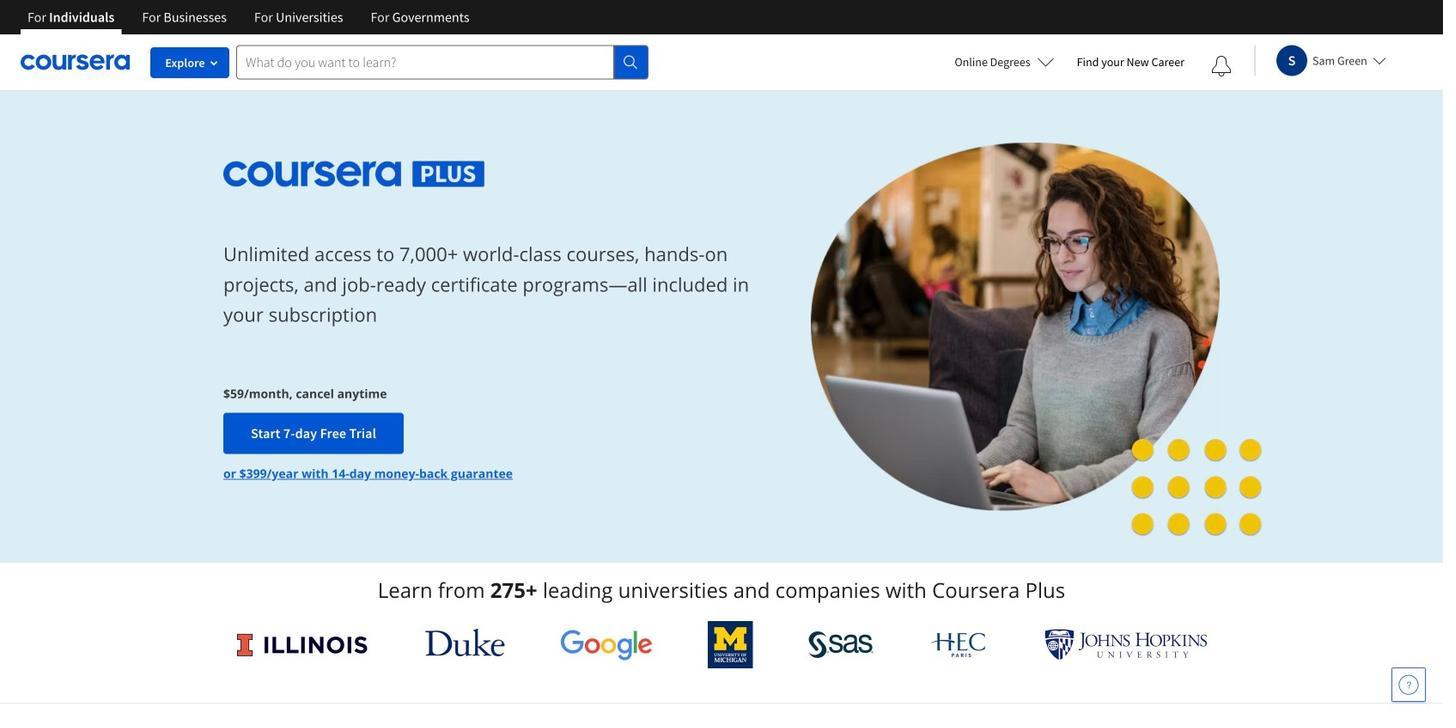 Task type: describe. For each thing, give the bounding box(es) containing it.
coursera image
[[21, 48, 130, 76]]

hec paris image
[[930, 627, 990, 663]]

university of michigan image
[[708, 621, 753, 669]]

coursera plus image
[[223, 161, 485, 187]]

What do you want to learn? text field
[[236, 45, 614, 79]]

google image
[[560, 629, 653, 661]]

help center image
[[1399, 675, 1420, 695]]

sas image
[[809, 631, 874, 659]]



Task type: locate. For each thing, give the bounding box(es) containing it.
university of illinois at urbana-champaign image
[[235, 631, 370, 659]]

duke university image
[[425, 629, 505, 657]]

None search field
[[236, 45, 649, 79]]

banner navigation
[[14, 0, 484, 34]]

johns hopkins university image
[[1045, 629, 1208, 661]]



Task type: vqa. For each thing, say whether or not it's contained in the screenshot.
topmost experiences
no



